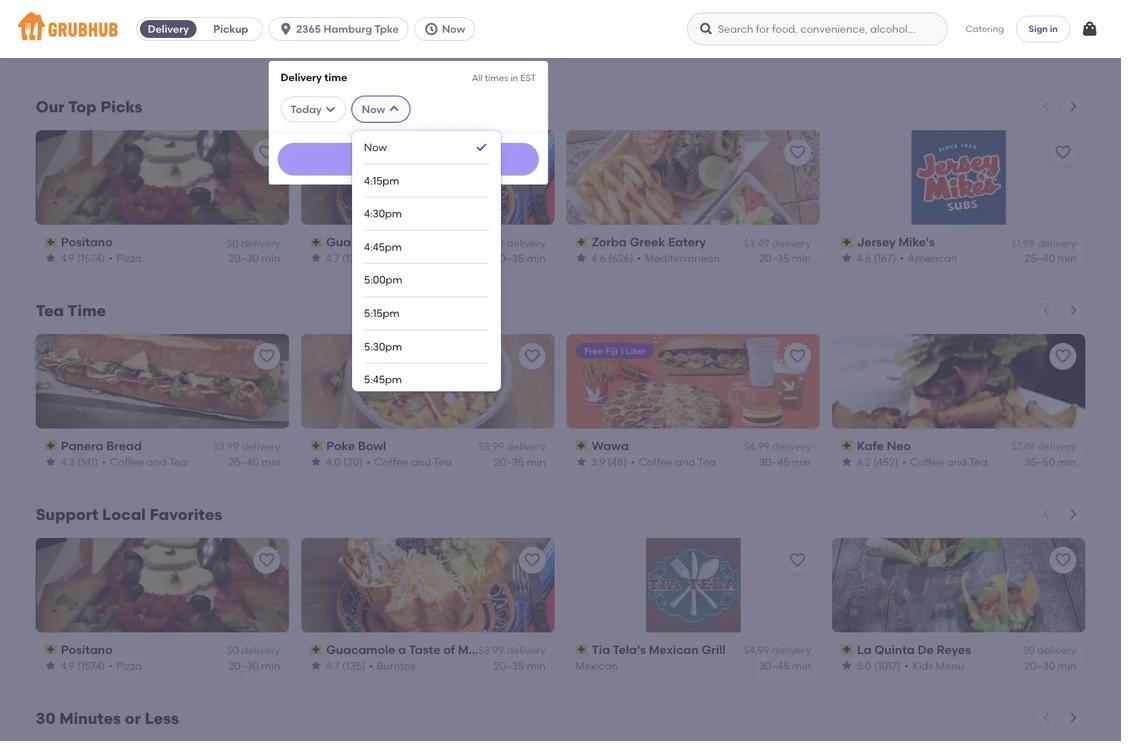 Task type: vqa. For each thing, say whether or not it's contained in the screenshot.
bottommost Wayne
yes



Task type: locate. For each thing, give the bounding box(es) containing it.
0 horizontal spatial svg image
[[279, 22, 294, 36]]

4.9 (1574) up time
[[60, 252, 105, 265]]

0 vertical spatial 25–40 min
[[1025, 252, 1077, 265]]

1 vertical spatial a
[[399, 643, 406, 658]]

guacamole a taste of mexico in wayne
[[326, 235, 557, 250], [326, 643, 557, 658]]

1 horizontal spatial 4.6
[[857, 252, 872, 265]]

in
[[1051, 23, 1058, 34], [511, 72, 519, 83], [503, 235, 514, 250], [503, 643, 514, 658]]

coffee for wawa
[[639, 456, 673, 469]]

(1574)
[[77, 252, 105, 265], [77, 660, 105, 673]]

positano
[[61, 235, 113, 250], [61, 643, 113, 658]]

caret left icon image for picks
[[1041, 101, 1053, 112]]

2 wayne from the top
[[517, 643, 557, 658]]

coffee down bread
[[110, 456, 144, 469]]

• coffee and tea down bread
[[102, 456, 187, 469]]

1 a from the top
[[399, 235, 406, 250]]

2 • burritos from the top
[[369, 660, 416, 673]]

2 30–45 from the top
[[760, 660, 790, 673]]

1 vertical spatial taste
[[409, 643, 441, 658]]

list box inside main navigation navigation
[[364, 131, 489, 742]]

1 vertical spatial $4.99 delivery
[[744, 645, 812, 657]]

1 vertical spatial 30–45
[[760, 660, 790, 673]]

0 vertical spatial 4.7
[[326, 252, 340, 265]]

4.2
[[857, 456, 871, 469]]

wayne left tia
[[517, 643, 557, 658]]

burritos for favorites
[[377, 660, 416, 673]]

1 vertical spatial (135)
[[342, 660, 366, 673]]

3 coffee from the left
[[639, 456, 673, 469]]

1 vertical spatial 4.9 (1574)
[[60, 660, 105, 673]]

1 $4.99 delivery from the top
[[744, 441, 812, 453]]

picks
[[101, 98, 143, 117]]

1 vertical spatial 4.7
[[326, 660, 340, 673]]

30–45 for tea time
[[760, 456, 790, 469]]

0 vertical spatial (1574)
[[77, 252, 105, 265]]

0 vertical spatial (135)
[[342, 252, 366, 265]]

1 vertical spatial 25–40
[[229, 456, 259, 469]]

4 • coffee and tea from the left
[[903, 456, 988, 469]]

20–35
[[494, 252, 525, 265], [760, 252, 790, 265], [494, 456, 525, 469], [494, 660, 525, 673]]

0 horizontal spatial 25–40
[[229, 456, 259, 469]]

3 • coffee and tea from the left
[[631, 456, 716, 469]]

35–50
[[1025, 456, 1056, 469]]

coffee down bowl
[[375, 456, 409, 469]]

0 vertical spatial $4.99
[[744, 441, 770, 453]]

1 vertical spatial 30–45 min
[[760, 660, 812, 673]]

4.6 down zorba
[[591, 252, 606, 265]]

0 horizontal spatial mexican
[[576, 660, 618, 673]]

0 vertical spatial 4.9 (1574)
[[60, 252, 105, 265]]

0 horizontal spatial delivery
[[148, 23, 189, 35]]

1 vertical spatial guacamole a taste of mexico in wayne
[[326, 643, 557, 658]]

coffee for panera bread
[[110, 456, 144, 469]]

pizza for picks
[[116, 252, 142, 265]]

20–30 min
[[228, 252, 280, 265], [228, 660, 280, 673], [1025, 660, 1077, 673]]

$4.99 delivery
[[744, 441, 812, 453], [744, 645, 812, 657]]

1 svg image from the left
[[279, 22, 294, 36]]

1 horizontal spatial 25–40 min
[[1025, 252, 1077, 265]]

subscription pass image
[[310, 237, 323, 248], [576, 237, 589, 248], [841, 237, 855, 248], [45, 441, 58, 452], [310, 441, 323, 452], [310, 645, 323, 656], [576, 645, 589, 656], [841, 645, 855, 656]]

1 • pizza from the top
[[109, 252, 142, 265]]

2 (1574) from the top
[[77, 660, 105, 673]]

delivery
[[148, 23, 189, 35], [281, 71, 322, 83]]

4.6 down jersey
[[857, 252, 872, 265]]

20–30 for support local favorites
[[228, 660, 259, 673]]

(48)
[[608, 456, 627, 469]]

1 vertical spatial pizza
[[116, 660, 142, 673]]

update
[[392, 154, 425, 165]]

svg image inside 2365 hamburg tpke button
[[279, 22, 294, 36]]

time
[[67, 302, 106, 321]]

(135)
[[342, 252, 366, 265], [342, 660, 366, 673]]

delivery for delivery time
[[281, 71, 322, 83]]

1 horizontal spatial svg image
[[700, 22, 714, 36]]

1 4.9 from the top
[[60, 252, 75, 265]]

and right (48)
[[676, 456, 696, 469]]

2 and from the left
[[411, 456, 431, 469]]

2 guacamole from the top
[[326, 643, 396, 658]]

$4.99 delivery for tea time
[[744, 441, 812, 453]]

1 positano from the top
[[61, 235, 113, 250]]

2 of from the top
[[444, 643, 455, 658]]

(1574) for top
[[77, 252, 105, 265]]

20–30 min for our top picks
[[228, 252, 280, 265]]

pizza for favorites
[[116, 660, 142, 673]]

2 guacamole a taste of mexico in wayne from the top
[[326, 643, 557, 658]]

(135) for support local favorites
[[342, 660, 366, 673]]

1 vertical spatial positano
[[61, 643, 113, 658]]

delivery left pickup button on the top left of page
[[148, 23, 189, 35]]

1 coffee from the left
[[110, 456, 144, 469]]

0 vertical spatial guacamole a taste of mexico in wayne
[[326, 235, 557, 250]]

mexico
[[458, 235, 500, 250], [458, 643, 500, 658]]

4.9
[[60, 252, 75, 265], [60, 660, 75, 673]]

1 mexico from the top
[[458, 235, 500, 250]]

1 vertical spatial burritos
[[377, 660, 416, 673]]

2 pizza from the top
[[116, 660, 142, 673]]

burritos for picks
[[377, 252, 416, 265]]

1 guacamole from the top
[[326, 235, 396, 250]]

1 • coffee and tea from the left
[[102, 456, 187, 469]]

svg image up now option
[[388, 103, 400, 115]]

and for wawa
[[676, 456, 696, 469]]

delivery up today
[[281, 71, 322, 83]]

• pizza
[[109, 252, 142, 265], [109, 660, 142, 673]]

2 coffee from the left
[[375, 456, 409, 469]]

$3.49
[[744, 237, 770, 249]]

svg image right 'tpke'
[[424, 22, 439, 36]]

$3.99 delivery
[[479, 237, 546, 249], [213, 441, 280, 453], [479, 441, 546, 453], [479, 645, 546, 657]]

1 guacamole a taste of mexico in wayne from the top
[[326, 235, 557, 250]]

2 • coffee and tea from the left
[[367, 456, 452, 469]]

check icon image
[[475, 140, 489, 155]]

poke
[[326, 439, 355, 454]]

1 30–45 min from the top
[[760, 456, 812, 469]]

1 taste from the top
[[409, 235, 441, 250]]

2 • pizza from the top
[[109, 660, 142, 673]]

0 vertical spatial mexican
[[649, 643, 699, 658]]

3 and from the left
[[676, 456, 696, 469]]

of for picks
[[444, 235, 455, 250]]

(1574) up minutes
[[77, 660, 105, 673]]

4.7 for support local favorites
[[326, 660, 340, 673]]

now up "update" button
[[362, 103, 385, 116]]

wayne
[[517, 235, 557, 250], [517, 643, 557, 658]]

star icon image
[[45, 252, 57, 264], [310, 252, 322, 264], [576, 252, 588, 264], [841, 252, 853, 264], [45, 456, 57, 468], [310, 456, 322, 468], [576, 456, 588, 468], [841, 456, 853, 468], [45, 660, 57, 672], [310, 660, 322, 672], [841, 660, 853, 672]]

1 (135) from the top
[[342, 252, 366, 265]]

1 (1574) from the top
[[77, 252, 105, 265]]

4.7
[[326, 252, 340, 265], [326, 660, 340, 673]]

$0
[[227, 237, 239, 249], [227, 645, 239, 657], [1024, 645, 1035, 657]]

1 horizontal spatial delivery
[[281, 71, 322, 83]]

now button
[[415, 17, 481, 41]]

today
[[291, 103, 322, 116]]

0 vertical spatial • burritos
[[369, 252, 416, 265]]

2 4.9 (1574) from the top
[[60, 660, 105, 673]]

1 vertical spatial of
[[444, 643, 455, 658]]

0 vertical spatial guacamole
[[326, 235, 396, 250]]

tea
[[36, 302, 64, 321], [169, 456, 187, 469], [434, 456, 452, 469], [698, 456, 716, 469], [970, 456, 988, 469]]

• coffee and tea for wawa
[[631, 456, 716, 469]]

(1574) up time
[[77, 252, 105, 265]]

25–40 min for panera bread
[[229, 456, 280, 469]]

• burritos
[[369, 252, 416, 265], [369, 660, 416, 673]]

coffee down neo on the bottom of the page
[[911, 456, 945, 469]]

1 $4.99 from the top
[[744, 441, 770, 453]]

our
[[36, 98, 65, 117]]

$3.49 delivery
[[744, 237, 812, 249]]

0 vertical spatial 4.7 (135)
[[326, 252, 366, 265]]

20–30 for our top picks
[[228, 252, 259, 265]]

tia tela's mexican grill logo image
[[646, 538, 741, 633]]

2 mexico from the top
[[458, 643, 500, 658]]

a for our top picks
[[399, 235, 406, 250]]

4.6 for zorba greek eatery
[[591, 252, 606, 265]]

svg image
[[1082, 20, 1099, 38], [424, 22, 439, 36], [325, 103, 337, 115], [388, 103, 400, 115]]

a for support local favorites
[[399, 643, 406, 658]]

• coffee and tea down bowl
[[367, 456, 452, 469]]

1 vertical spatial • pizza
[[109, 660, 142, 673]]

and right (20)
[[411, 456, 431, 469]]

$7.49
[[1012, 441, 1035, 453]]

30–45
[[760, 456, 790, 469], [760, 660, 790, 673]]

tea for panera bread
[[169, 456, 187, 469]]

4.9 (1574)
[[60, 252, 105, 265], [60, 660, 105, 673]]

1 4.7 from the top
[[326, 252, 340, 265]]

caret left icon image for favorites
[[1041, 509, 1053, 521]]

in inside button
[[1051, 23, 1058, 34]]

now up "4:15pm"
[[364, 141, 387, 154]]

4.0 (20)
[[326, 456, 363, 469]]

0 vertical spatial $4.99 delivery
[[744, 441, 812, 453]]

30–45 min
[[760, 456, 812, 469], [760, 660, 812, 673]]

1 vertical spatial wayne
[[517, 643, 557, 658]]

1 • burritos from the top
[[369, 252, 416, 265]]

$0 for our top picks
[[227, 237, 239, 249]]

mike's
[[899, 235, 936, 250]]

1 vertical spatial mexico
[[458, 643, 500, 658]]

0 vertical spatial 30–45 min
[[760, 456, 812, 469]]

0 vertical spatial burritos
[[377, 252, 416, 265]]

positano up time
[[61, 235, 113, 250]]

4.9 (1574) for our
[[60, 252, 105, 265]]

svg image
[[279, 22, 294, 36], [700, 22, 714, 36]]

mexico for support local favorites
[[458, 643, 500, 658]]

1 burritos from the top
[[377, 252, 416, 265]]

save this restaurant image
[[524, 144, 542, 162], [1055, 144, 1073, 162], [524, 348, 542, 366], [1055, 348, 1073, 366], [789, 552, 807, 570]]

1 vertical spatial • burritos
[[369, 660, 416, 673]]

positano for local
[[61, 643, 113, 658]]

less
[[145, 710, 179, 729]]

caret left icon image
[[1041, 101, 1053, 112], [1041, 305, 1053, 316], [1041, 509, 1053, 521], [1041, 713, 1053, 725]]

30–45 for support local favorites
[[760, 660, 790, 673]]

0 vertical spatial • pizza
[[109, 252, 142, 265]]

delivery
[[241, 237, 280, 249], [507, 237, 546, 249], [772, 237, 812, 249], [1038, 237, 1077, 249], [241, 441, 280, 453], [507, 441, 546, 453], [772, 441, 812, 453], [1038, 441, 1077, 453], [241, 645, 280, 657], [507, 645, 546, 657], [772, 645, 812, 657], [1038, 645, 1077, 657]]

and right (452)
[[947, 456, 967, 469]]

and for kafe neo
[[947, 456, 967, 469]]

• coffee and tea right (48)
[[631, 456, 716, 469]]

4 coffee from the left
[[911, 456, 945, 469]]

delivery button
[[137, 17, 200, 41]]

• coffee and tea
[[102, 456, 187, 469], [367, 456, 452, 469], [631, 456, 716, 469], [903, 456, 988, 469]]

3 caret right icon image from the top
[[1068, 509, 1080, 521]]

caret right icon image
[[1068, 101, 1080, 112], [1068, 305, 1080, 316], [1068, 509, 1080, 521], [1068, 713, 1080, 725]]

1 4.7 (135) from the top
[[326, 252, 366, 265]]

0 horizontal spatial 4.6
[[591, 252, 606, 265]]

2 taste from the top
[[409, 643, 441, 658]]

0 horizontal spatial 25–40 min
[[229, 456, 280, 469]]

5:45pm
[[364, 374, 402, 386]]

4.9 up tea time
[[60, 252, 75, 265]]

2 4.9 from the top
[[60, 660, 75, 673]]

grill
[[702, 643, 726, 658]]

20–30 min for support local favorites
[[228, 660, 280, 673]]

0 vertical spatial positano
[[61, 235, 113, 250]]

all
[[472, 72, 483, 83]]

est
[[521, 72, 536, 83]]

25–40 min
[[1025, 252, 1077, 265], [229, 456, 280, 469]]

1 pizza from the top
[[116, 252, 142, 265]]

wayne left zorba
[[517, 235, 557, 250]]

tea for wawa
[[698, 456, 716, 469]]

save this restaurant image
[[258, 144, 276, 162], [789, 144, 807, 162], [258, 348, 276, 366], [789, 348, 807, 366], [258, 552, 276, 570], [524, 552, 542, 570], [1055, 552, 1073, 570]]

2 burritos from the top
[[377, 660, 416, 673]]

$3.99 for tea time
[[479, 441, 504, 453]]

1 vertical spatial 4.9
[[60, 660, 75, 673]]

la
[[858, 643, 872, 658]]

mexican left 'grill'
[[649, 643, 699, 658]]

4.7 (135) for support local favorites
[[326, 660, 366, 673]]

20–35 min
[[494, 252, 546, 265], [760, 252, 812, 265], [494, 456, 546, 469], [494, 660, 546, 673]]

$4.99 for tea time
[[744, 441, 770, 453]]

0 vertical spatial now
[[442, 23, 466, 35]]

0 vertical spatial mexico
[[458, 235, 500, 250]]

4.2 (452)
[[857, 456, 899, 469]]

1 vertical spatial delivery
[[281, 71, 322, 83]]

de
[[918, 643, 934, 658]]

guacamole
[[326, 235, 396, 250], [326, 643, 396, 658]]

2 (135) from the top
[[342, 660, 366, 673]]

coffee right (48)
[[639, 456, 673, 469]]

1 of from the top
[[444, 235, 455, 250]]

4.7 (135)
[[326, 252, 366, 265], [326, 660, 366, 673]]

4.6 (167)
[[857, 252, 897, 265]]

0 vertical spatial of
[[444, 235, 455, 250]]

4 caret right icon image from the top
[[1068, 713, 1080, 725]]

1 caret left icon image from the top
[[1041, 101, 1053, 112]]

mediterranean
[[645, 252, 721, 265]]

2 30–45 min from the top
[[760, 660, 812, 673]]

1 and from the left
[[147, 456, 167, 469]]

• coffee and tea for poke bowl
[[367, 456, 452, 469]]

list box containing now
[[364, 131, 489, 742]]

2 $4.99 from the top
[[744, 645, 770, 657]]

0 vertical spatial pizza
[[116, 252, 142, 265]]

pizza
[[116, 252, 142, 265], [116, 660, 142, 673]]

4.9 (1574) up minutes
[[60, 660, 105, 673]]

4 caret left icon image from the top
[[1041, 713, 1053, 725]]

1 30–45 from the top
[[760, 456, 790, 469]]

1 vertical spatial 25–40 min
[[229, 456, 280, 469]]

0 vertical spatial 30–45
[[760, 456, 790, 469]]

1 vertical spatial $4.99
[[744, 645, 770, 657]]

1 4.9 (1574) from the top
[[60, 252, 105, 265]]

1 vertical spatial guacamole
[[326, 643, 396, 658]]

4.9 up minutes
[[60, 660, 75, 673]]

• coffee and tea down neo on the bottom of the page
[[903, 456, 988, 469]]

list box
[[364, 131, 489, 742]]

taste
[[409, 235, 441, 250], [409, 643, 441, 658]]

$3.99 for our top picks
[[479, 237, 504, 249]]

main navigation navigation
[[0, 0, 1122, 742]]

4 and from the left
[[947, 456, 967, 469]]

1 vertical spatial (1574)
[[77, 660, 105, 673]]

1
[[620, 346, 624, 356]]

3 caret left icon image from the top
[[1041, 509, 1053, 521]]

delivery inside 'delivery' button
[[148, 23, 189, 35]]

1 4.6 from the left
[[591, 252, 606, 265]]

0 vertical spatial a
[[399, 235, 406, 250]]

20–35 for our top picks
[[494, 252, 525, 265]]

mexican
[[649, 643, 699, 658], [576, 660, 618, 673]]

0 vertical spatial 4.9
[[60, 252, 75, 265]]

$0 delivery for favorites
[[227, 645, 280, 657]]

1 caret right icon image from the top
[[1068, 101, 1080, 112]]

now right 'tpke'
[[442, 23, 466, 35]]

$0 delivery for picks
[[227, 237, 280, 249]]

4.9 for support
[[60, 660, 75, 673]]

2 caret right icon image from the top
[[1068, 305, 1080, 316]]

subscription pass image up tea time
[[45, 237, 58, 248]]

tea for poke bowl
[[434, 456, 452, 469]]

2 4.7 (135) from the top
[[326, 660, 366, 673]]

subscription pass image
[[45, 237, 58, 248], [576, 441, 589, 452], [841, 441, 855, 452], [45, 645, 58, 656]]

american
[[908, 252, 958, 265]]

2 $4.99 delivery from the top
[[744, 645, 812, 657]]

1 vertical spatial 4.7 (135)
[[326, 660, 366, 673]]

$4.99
[[744, 441, 770, 453], [744, 645, 770, 657]]

subscription pass image left kafe
[[841, 441, 855, 452]]

$1.99 delivery
[[1012, 237, 1077, 249]]

2 4.6 from the left
[[857, 252, 872, 265]]

mexican down tia
[[576, 660, 618, 673]]

tea time
[[36, 302, 106, 321]]

0 vertical spatial taste
[[409, 235, 441, 250]]

caret left icon image for or
[[1041, 713, 1053, 725]]

1 horizontal spatial 25–40
[[1025, 252, 1056, 265]]

0 vertical spatial 25–40
[[1025, 252, 1056, 265]]

0 vertical spatial wayne
[[517, 235, 557, 250]]

0 vertical spatial delivery
[[148, 23, 189, 35]]

of
[[444, 235, 455, 250], [444, 643, 455, 658]]

and up support local favorites
[[147, 456, 167, 469]]

$3.99 delivery for tea time
[[479, 441, 546, 453]]

25–40
[[1025, 252, 1056, 265], [229, 456, 259, 469]]

1 wayne from the top
[[517, 235, 557, 250]]

greek
[[630, 235, 666, 250]]

2 4.7 from the top
[[326, 660, 340, 673]]

2 a from the top
[[399, 643, 406, 658]]

wayne for our top picks
[[517, 235, 557, 250]]

$1.99
[[1012, 237, 1035, 249]]

2 vertical spatial now
[[364, 141, 387, 154]]

2 positano from the top
[[61, 643, 113, 658]]

$3.99 for support local favorites
[[479, 645, 504, 657]]

25–40 min for jersey mike's
[[1025, 252, 1077, 265]]

now
[[442, 23, 466, 35], [362, 103, 385, 116], [364, 141, 387, 154]]

reyes
[[937, 643, 972, 658]]

positano up minutes
[[61, 643, 113, 658]]

4.6
[[591, 252, 606, 265], [857, 252, 872, 265]]



Task type: describe. For each thing, give the bounding box(es) containing it.
poke bowl
[[326, 439, 387, 454]]

liter
[[626, 346, 646, 356]]

(452)
[[874, 456, 899, 469]]

tia
[[592, 643, 610, 658]]

5.0
[[857, 660, 872, 673]]

pickup
[[213, 23, 249, 35]]

catering
[[966, 23, 1005, 34]]

(135) for our top picks
[[342, 252, 366, 265]]

eatery
[[668, 235, 707, 250]]

and for panera bread
[[147, 456, 167, 469]]

guacamole for our top picks
[[326, 235, 396, 250]]

save this restaurant image for guacamole a taste of mexico in wayne
[[524, 144, 542, 162]]

delivery time
[[281, 71, 348, 83]]

1 horizontal spatial mexican
[[649, 643, 699, 658]]

support
[[36, 506, 99, 525]]

4:30pm
[[364, 207, 402, 220]]

4.7 (135) for our top picks
[[326, 252, 366, 265]]

svg image right today
[[325, 103, 337, 115]]

kids
[[913, 660, 934, 673]]

now option
[[364, 131, 489, 165]]

(141)
[[77, 456, 98, 469]]

4:45pm
[[364, 241, 402, 253]]

panera
[[61, 439, 104, 454]]

20–35 min for support local favorites
[[494, 660, 546, 673]]

pickup button
[[200, 17, 262, 41]]

2 svg image from the left
[[700, 22, 714, 36]]

coffee for poke bowl
[[375, 456, 409, 469]]

and for poke bowl
[[411, 456, 431, 469]]

4.0
[[326, 456, 341, 469]]

kafe
[[858, 439, 884, 454]]

4:15pm
[[364, 174, 400, 187]]

bowl
[[358, 439, 387, 454]]

5.0 (1017)
[[857, 660, 901, 673]]

20–35 for support local favorites
[[494, 660, 525, 673]]

tela's
[[613, 643, 646, 658]]

save this restaurant image for kafe neo
[[1055, 348, 1073, 366]]

20–35 for tea time
[[494, 456, 525, 469]]

30–45 min for tea time
[[760, 456, 812, 469]]

la quinta de reyes
[[858, 643, 972, 658]]

taste for our top picks
[[409, 235, 441, 250]]

of for favorites
[[444, 643, 455, 658]]

20–35 min for our top picks
[[494, 252, 546, 265]]

• coffee and tea for panera bread
[[102, 456, 187, 469]]

coffee for kafe neo
[[911, 456, 945, 469]]

guacamole a taste of mexico in wayne for our top picks
[[326, 235, 557, 250]]

caret right icon image for or
[[1068, 713, 1080, 725]]

$0 for support local favorites
[[227, 645, 239, 657]]

• burritos for our top picks
[[369, 252, 416, 265]]

4.3 (141)
[[60, 456, 98, 469]]

our top picks
[[36, 98, 143, 117]]

quinta
[[875, 643, 915, 658]]

zorba
[[592, 235, 627, 250]]

4.3
[[60, 456, 75, 469]]

mexico for our top picks
[[458, 235, 500, 250]]

bread
[[106, 439, 142, 454]]

• burritos for support local favorites
[[369, 660, 416, 673]]

$3.99 delivery for our top picks
[[479, 237, 546, 249]]

4.9 (1574) for support
[[60, 660, 105, 673]]

1 vertical spatial mexican
[[576, 660, 618, 673]]

20–35 min for tea time
[[494, 456, 546, 469]]

neo
[[887, 439, 912, 454]]

sign in
[[1029, 23, 1058, 34]]

2365 hamburg tpke button
[[269, 17, 415, 41]]

• coffee and tea for kafe neo
[[903, 456, 988, 469]]

jersey
[[858, 235, 896, 250]]

4.6 (626)
[[591, 252, 634, 265]]

hamburg
[[324, 23, 372, 35]]

25–40 for jersey mike's
[[1025, 252, 1056, 265]]

wayne for support local favorites
[[517, 643, 557, 658]]

catering button
[[956, 12, 1015, 46]]

wawa
[[592, 439, 629, 454]]

$4.99 for support local favorites
[[744, 645, 770, 657]]

save this restaurant image for jersey mike's
[[1055, 144, 1073, 162]]

2365 hamburg tpke
[[297, 23, 399, 35]]

fiji
[[606, 346, 618, 356]]

tia tela's mexican grill
[[592, 643, 726, 658]]

zorba greek eatery
[[592, 235, 707, 250]]

panera bread
[[61, 439, 142, 454]]

sign
[[1029, 23, 1048, 34]]

all times in est
[[472, 72, 536, 83]]

25–40 for panera bread
[[229, 456, 259, 469]]

1 vertical spatial now
[[362, 103, 385, 116]]

5:30pm
[[364, 340, 402, 353]]

jersey mike's
[[858, 235, 936, 250]]

4.6 for jersey mike's
[[857, 252, 872, 265]]

menu
[[937, 660, 965, 673]]

35–50 min
[[1025, 456, 1077, 469]]

guacamole for support local favorites
[[326, 643, 396, 658]]

jersey mike's logo image
[[912, 130, 1007, 225]]

positano for top
[[61, 235, 113, 250]]

kafe neo
[[858, 439, 912, 454]]

$3.99 delivery for support local favorites
[[479, 645, 546, 657]]

now inside button
[[442, 23, 466, 35]]

save this restaurant image for poke bowl
[[524, 348, 542, 366]]

support local favorites
[[36, 506, 222, 525]]

(20)
[[343, 456, 363, 469]]

• pizza for favorites
[[109, 660, 142, 673]]

(1017)
[[875, 660, 901, 673]]

subscription pass image up 30
[[45, 645, 58, 656]]

$4.99 delivery for support local favorites
[[744, 645, 812, 657]]

30
[[36, 710, 56, 729]]

30 minutes or less
[[36, 710, 179, 729]]

(167)
[[874, 252, 897, 265]]

sign in button
[[1017, 16, 1071, 42]]

or
[[125, 710, 141, 729]]

tea for kafe neo
[[970, 456, 988, 469]]

$7.49 delivery
[[1012, 441, 1077, 453]]

svg image inside now button
[[424, 22, 439, 36]]

(626)
[[609, 252, 634, 265]]

caret right icon image for picks
[[1068, 101, 1080, 112]]

delivery for delivery
[[148, 23, 189, 35]]

minutes
[[59, 710, 121, 729]]

subscription pass image left wawa
[[576, 441, 589, 452]]

local
[[102, 506, 146, 525]]

3.9 (48)
[[591, 456, 627, 469]]

• american
[[900, 252, 958, 265]]

2 caret left icon image from the top
[[1041, 305, 1053, 316]]

• pizza for picks
[[109, 252, 142, 265]]

now inside option
[[364, 141, 387, 154]]

svg image right sign in button
[[1082, 20, 1099, 38]]

30–45 min for support local favorites
[[760, 660, 812, 673]]

guacamole a taste of mexico in wayne for support local favorites
[[326, 643, 557, 658]]

time
[[325, 71, 348, 83]]

save this restaurant image for tia tela's mexican grill
[[789, 552, 807, 570]]

4.9 for our
[[60, 252, 75, 265]]

2365
[[297, 23, 321, 35]]

caret right icon image for favorites
[[1068, 509, 1080, 521]]

(1574) for local
[[77, 660, 105, 673]]

taste for support local favorites
[[409, 643, 441, 658]]

tpke
[[375, 23, 399, 35]]

3.9
[[591, 456, 606, 469]]

times
[[485, 72, 509, 83]]

top
[[68, 98, 97, 117]]

4.7 for our top picks
[[326, 252, 340, 265]]

• mediterranean
[[638, 252, 721, 265]]

free fiji 1 liter
[[585, 346, 646, 356]]

update button
[[278, 143, 539, 176]]



